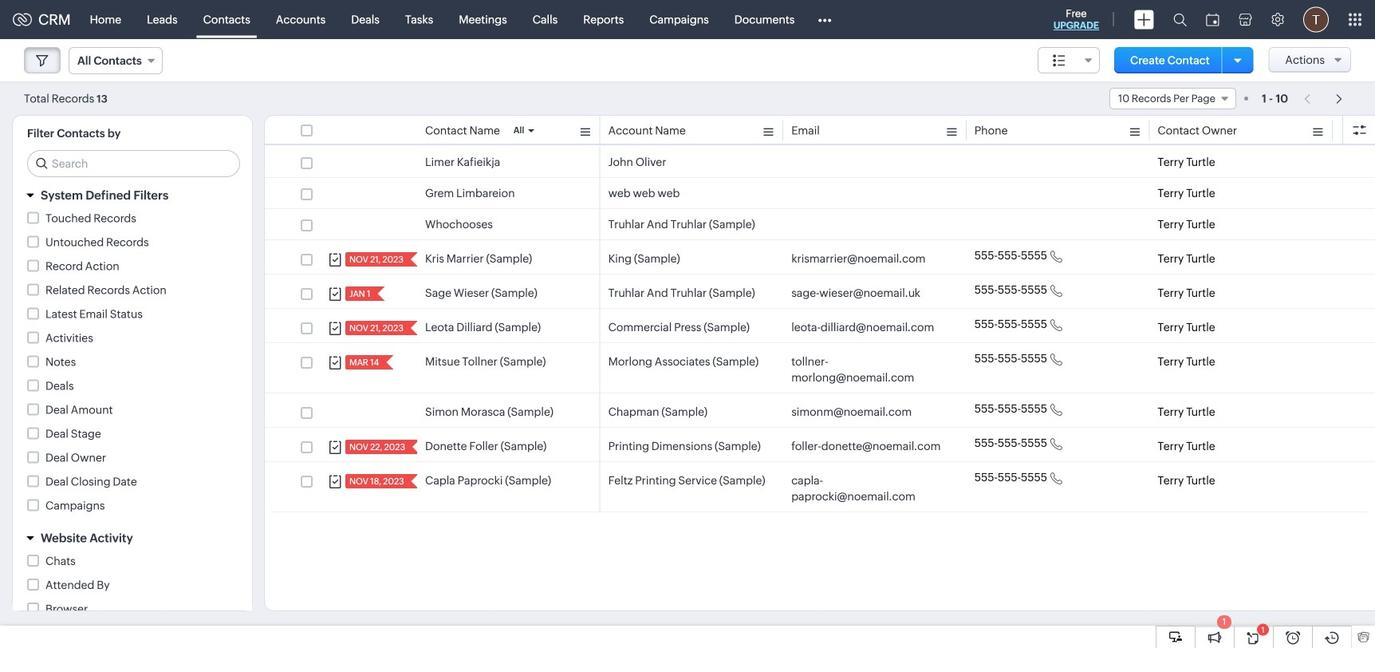 Task type: locate. For each thing, give the bounding box(es) containing it.
row group
[[265, 147, 1376, 512]]

calendar image
[[1207, 13, 1220, 26]]

none field size
[[1038, 47, 1101, 73]]

profile image
[[1304, 7, 1330, 32]]

logo image
[[13, 13, 32, 26]]

search element
[[1164, 0, 1197, 39]]

search image
[[1174, 13, 1188, 26]]

None field
[[69, 47, 163, 74], [1038, 47, 1101, 73], [1110, 88, 1237, 109], [69, 47, 163, 74], [1110, 88, 1237, 109]]



Task type: vqa. For each thing, say whether or not it's contained in the screenshot.
logo
yes



Task type: describe. For each thing, give the bounding box(es) containing it.
create menu image
[[1135, 10, 1155, 29]]

Search text field
[[28, 151, 239, 176]]

Other Modules field
[[808, 7, 842, 32]]

profile element
[[1294, 0, 1339, 39]]

create menu element
[[1125, 0, 1164, 39]]

size image
[[1054, 53, 1066, 68]]



